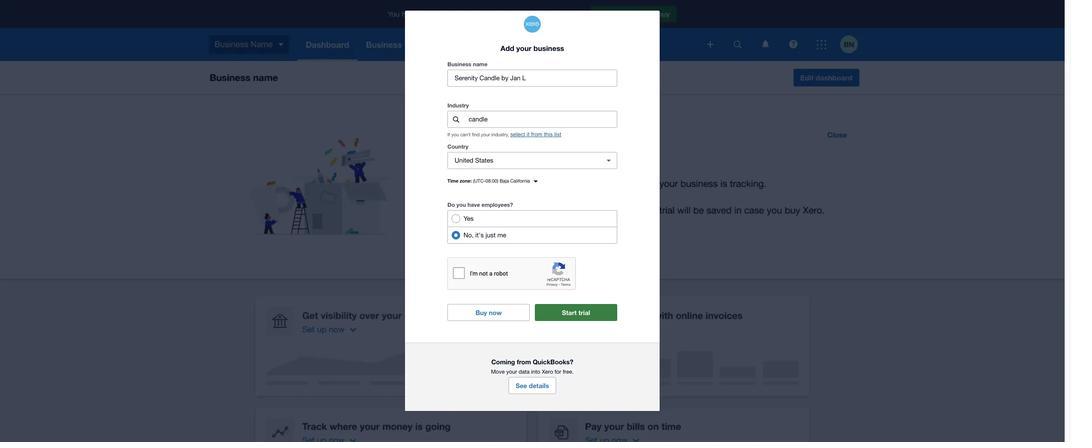 Task type: locate. For each thing, give the bounding box(es) containing it.
add
[[501, 44, 515, 53]]

1 vertical spatial your
[[481, 132, 490, 137]]

your for quickbooks?
[[507, 369, 517, 375]]

this
[[544, 131, 553, 138]]

if
[[448, 132, 450, 137]]

your inside if you can't find your industry, select it from this list
[[481, 132, 490, 137]]

select
[[511, 131, 525, 138]]

details
[[529, 382, 549, 390]]

you
[[452, 132, 459, 137], [457, 201, 466, 208]]

it
[[527, 131, 530, 138]]

08:00)
[[486, 179, 499, 184]]

buy now
[[476, 309, 502, 317]]

coming
[[492, 358, 515, 366]]

from right it on the top left of the page
[[531, 131, 543, 138]]

buy
[[476, 309, 487, 317]]

business
[[534, 44, 564, 53]]

if you can't find your industry, select it from this list
[[448, 131, 562, 138]]

1 vertical spatial you
[[457, 201, 466, 208]]

2 vertical spatial your
[[507, 369, 517, 375]]

california
[[510, 179, 530, 184]]

name
[[473, 61, 488, 68]]

1 horizontal spatial from
[[531, 131, 543, 138]]

find
[[472, 132, 480, 137]]

from up data
[[517, 358, 531, 366]]

your inside coming from quickbooks? move your data into xero for free.
[[507, 369, 517, 375]]

your right find
[[481, 132, 490, 137]]

business
[[448, 61, 472, 68]]

your left data
[[507, 369, 517, 375]]

add your business
[[501, 44, 564, 53]]

start
[[562, 309, 577, 317]]

buy now button
[[448, 304, 530, 321]]

coming from quickbooks? move your data into xero for free.
[[491, 358, 574, 375]]

0 vertical spatial your
[[517, 44, 532, 53]]

0 horizontal spatial from
[[517, 358, 531, 366]]

industry,
[[492, 132, 509, 137]]

Industry field
[[468, 111, 617, 128]]

just
[[486, 232, 496, 239]]

from
[[531, 131, 543, 138], [517, 358, 531, 366]]

1 vertical spatial from
[[517, 358, 531, 366]]

start trial
[[562, 309, 590, 317]]

you right if
[[452, 132, 459, 137]]

your right add
[[517, 44, 532, 53]]

you inside if you can't find your industry, select it from this list
[[452, 132, 459, 137]]

no,
[[464, 232, 474, 239]]

have
[[468, 201, 480, 208]]

you right do
[[457, 201, 466, 208]]

baja
[[500, 179, 509, 184]]

your for can't
[[481, 132, 490, 137]]

time zone: (utc-08:00) baja california
[[448, 178, 530, 184]]

your
[[517, 44, 532, 53], [481, 132, 490, 137], [507, 369, 517, 375]]

it's
[[476, 232, 484, 239]]

start trial button
[[535, 304, 618, 321]]

data
[[519, 369, 530, 375]]

country
[[448, 143, 469, 150]]

xero
[[542, 369, 553, 375]]

select it from this list button
[[511, 131, 562, 138]]

0 vertical spatial you
[[452, 132, 459, 137]]



Task type: describe. For each thing, give the bounding box(es) containing it.
free.
[[563, 369, 574, 375]]

business name
[[448, 61, 488, 68]]

can't
[[460, 132, 471, 137]]

you for can't
[[452, 132, 459, 137]]

me
[[498, 232, 507, 239]]

now
[[489, 309, 502, 317]]

do you have employees?
[[448, 201, 513, 208]]

from inside coming from quickbooks? move your data into xero for free.
[[517, 358, 531, 366]]

list
[[555, 131, 562, 138]]

move
[[491, 369, 505, 375]]

see
[[516, 382, 527, 390]]

employees?
[[482, 201, 513, 208]]

see details
[[516, 382, 549, 390]]

search icon image
[[453, 116, 459, 123]]

zone:
[[460, 178, 472, 184]]

no, it's just me
[[464, 232, 507, 239]]

see details button
[[509, 377, 557, 394]]

yes
[[464, 215, 474, 222]]

do you have employees? group
[[448, 210, 618, 244]]

do
[[448, 201, 455, 208]]

Country field
[[448, 153, 597, 169]]

0 vertical spatial from
[[531, 131, 543, 138]]

Business name field
[[448, 70, 617, 86]]

into
[[531, 369, 541, 375]]

for
[[555, 369, 562, 375]]

quickbooks?
[[533, 358, 574, 366]]

you for have
[[457, 201, 466, 208]]

xero image
[[524, 16, 541, 33]]

(utc-
[[473, 179, 486, 184]]

time
[[448, 178, 459, 184]]

clear image
[[601, 152, 618, 169]]

trial
[[579, 309, 590, 317]]

industry
[[448, 102, 469, 109]]



Task type: vqa. For each thing, say whether or not it's contained in the screenshot.
Newspaper and Book Retail ing's "and"
no



